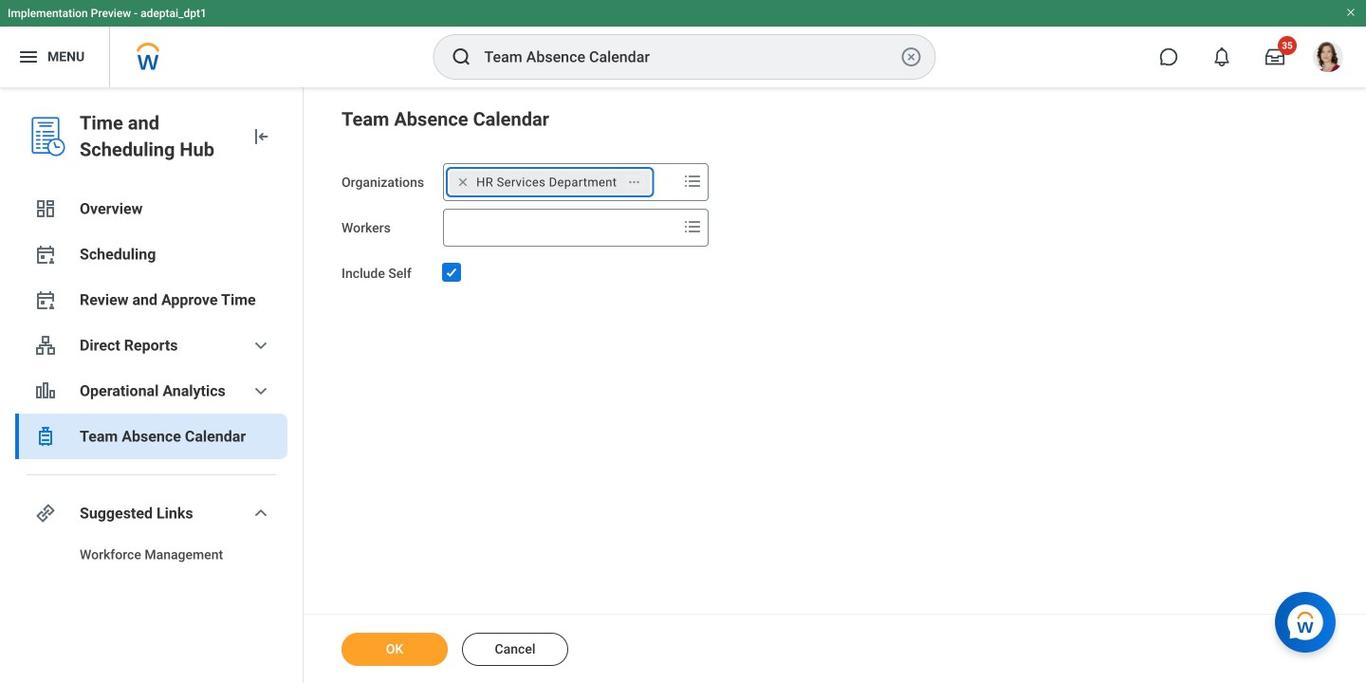 Task type: vqa. For each thing, say whether or not it's contained in the screenshot.
enrolled
no



Task type: describe. For each thing, give the bounding box(es) containing it.
notifications large image
[[1212, 47, 1231, 66]]

close environment banner image
[[1345, 7, 1357, 18]]

chevron down small image
[[250, 502, 272, 525]]

link image
[[34, 502, 57, 525]]

Search Workday  search field
[[484, 36, 896, 78]]

hr services department, press delete to clear value. option
[[450, 171, 650, 194]]

justify image
[[17, 46, 40, 68]]

Search field
[[444, 211, 678, 245]]

profile logan mcneil image
[[1313, 42, 1343, 76]]

chart image
[[34, 379, 57, 402]]

dashboard image
[[34, 197, 57, 220]]

x circle image
[[900, 46, 923, 68]]



Task type: locate. For each thing, give the bounding box(es) containing it.
1 calendar user solid image from the top
[[34, 243, 57, 266]]

calendar user solid image up view team image
[[34, 288, 57, 311]]

inbox large image
[[1266, 47, 1285, 66]]

1 vertical spatial calendar user solid image
[[34, 288, 57, 311]]

hr services department element
[[476, 174, 617, 191]]

related actions image
[[627, 175, 641, 189]]

2 calendar user solid image from the top
[[34, 288, 57, 311]]

banner
[[0, 0, 1366, 87]]

0 vertical spatial calendar user solid image
[[34, 243, 57, 266]]

x small image
[[454, 173, 473, 192]]

search image
[[450, 46, 473, 68]]

prompts image
[[681, 170, 704, 193], [681, 215, 704, 238]]

calendar user solid image down the dashboard icon
[[34, 243, 57, 266]]

task timeoff image
[[34, 425, 57, 448]]

2 prompts image from the top
[[681, 215, 704, 238]]

1 vertical spatial prompts image
[[681, 215, 704, 238]]

time and scheduling hub element
[[80, 110, 234, 163]]

navigation pane region
[[0, 87, 304, 683]]

check small image
[[440, 261, 463, 284]]

view team image
[[34, 334, 57, 357]]

0 vertical spatial prompts image
[[681, 170, 704, 193]]

calendar user solid image
[[34, 243, 57, 266], [34, 288, 57, 311]]

1 prompts image from the top
[[681, 170, 704, 193]]

transformation import image
[[250, 125, 272, 148]]



